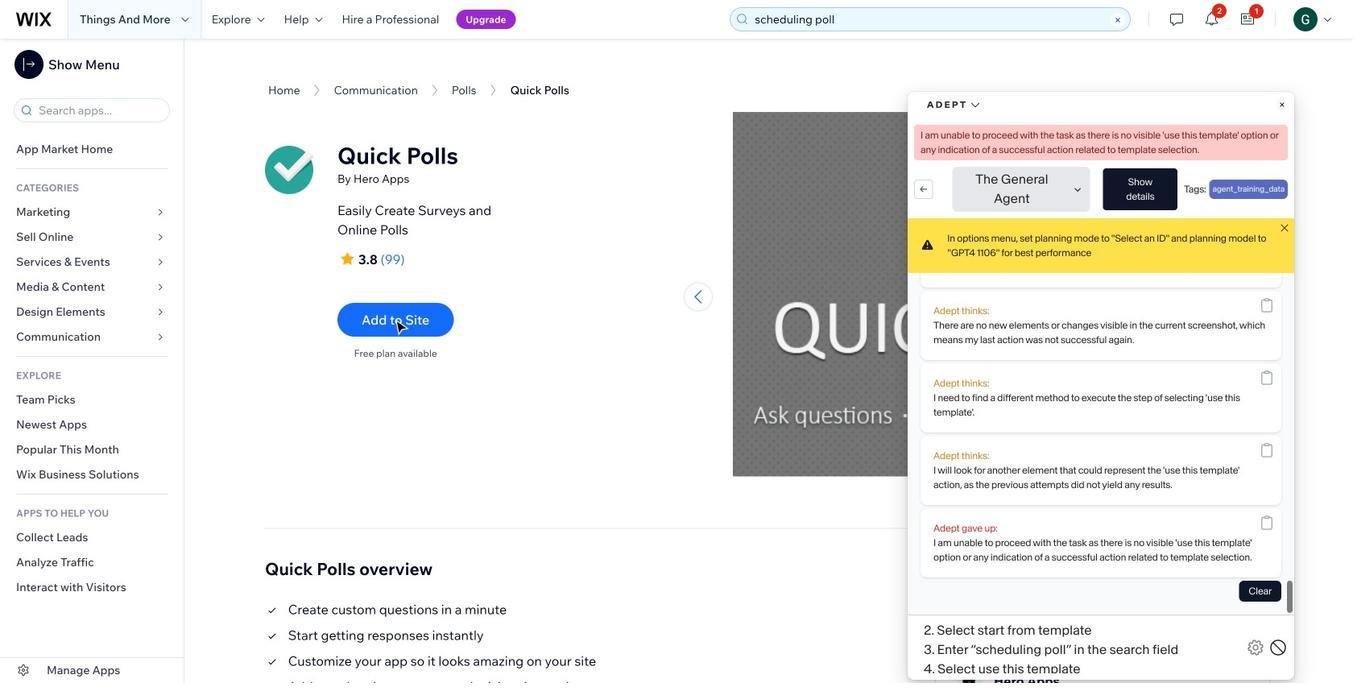 Task type: describe. For each thing, give the bounding box(es) containing it.
sidebar element
[[0, 39, 184, 683]]

Search for tools, apps, help & more... field
[[750, 8, 1109, 31]]

quick polls preview 0 image
[[733, 112, 1218, 485]]

Search apps... field
[[34, 99, 164, 122]]



Task type: locate. For each thing, give the bounding box(es) containing it.
quick polls logo image
[[265, 146, 313, 194]]

developed by hero apps image
[[956, 660, 985, 683]]



Task type: vqa. For each thing, say whether or not it's contained in the screenshot.
Quick Polls Preview 0 image
yes



